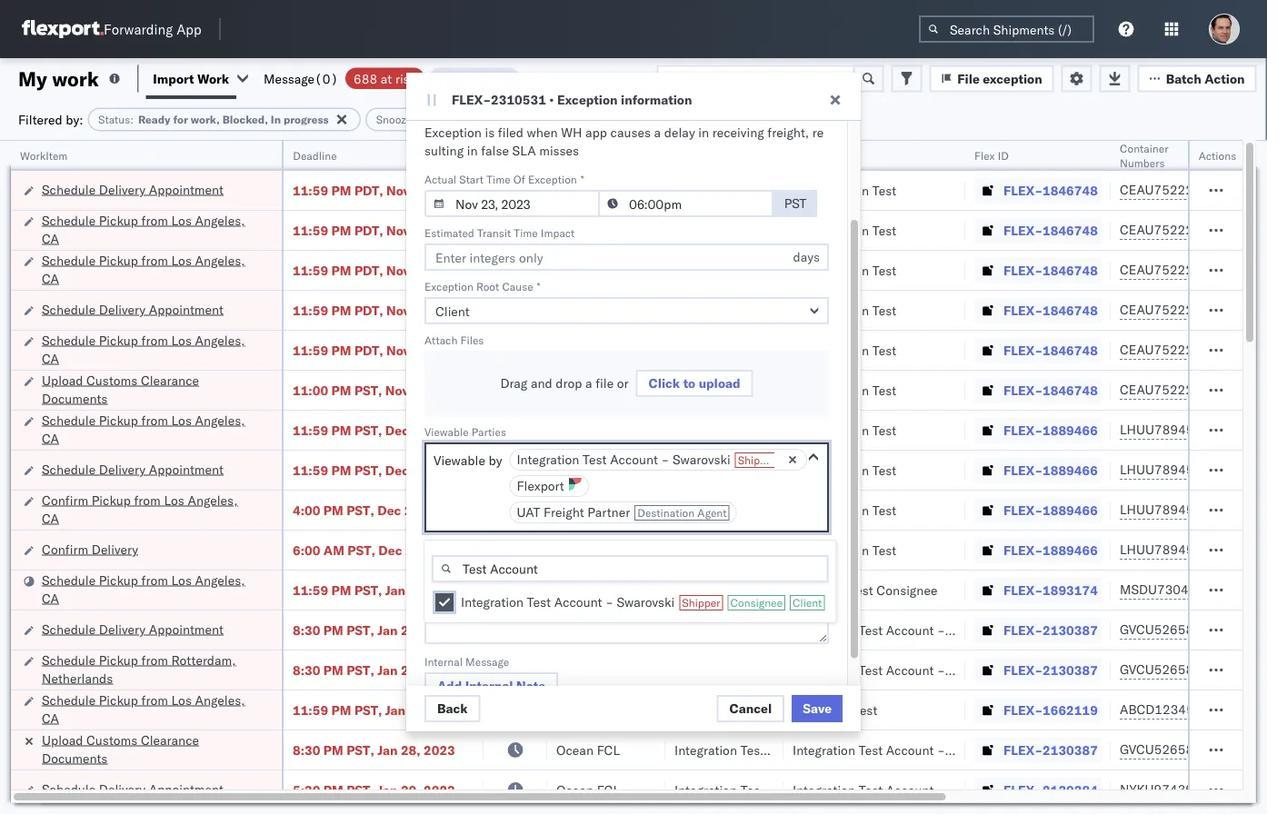 Task type: vqa. For each thing, say whether or not it's contained in the screenshot.
Must arrive by -- 4 contacts
no



Task type: describe. For each thing, give the bounding box(es) containing it.
flex- for 6th schedule pickup from los angeles, ca button from the bottom
[[1004, 222, 1043, 238]]

2 resize handle column header from the left
[[462, 141, 484, 815]]

pickup for schedule pickup from rotterdam, netherlands "button" in the bottom left of the page
[[99, 652, 138, 668]]

or
[[617, 376, 629, 391]]

lhuu7894563, uetu523 for confirm pickup from los angeles, ca
[[1120, 502, 1268, 518]]

uetu523 for confirm pickup from los angeles, ca
[[1217, 502, 1268, 518]]

jan for fifth schedule pickup from los angeles, ca button from the top of the page
[[385, 582, 406, 598]]

Search by name text field
[[432, 556, 829, 583]]

5 4, from the top
[[413, 342, 425, 358]]

4:00
[[293, 502, 320, 518]]

lhuu7894563, uetu523 for schedule delivery appointment
[[1120, 462, 1268, 478]]

test for 5th schedule pickup from los angeles, ca button from the bottom
[[1239, 262, 1268, 278]]

2023 right 30,
[[424, 782, 455, 798]]

schedule pickup from rotterdam, netherlands
[[42, 652, 236, 687]]

uat freight partner destination agent
[[517, 505, 727, 521]]

fcl for 6th schedule pickup from los angeles, ca button from the bottom
[[597, 222, 620, 238]]

confirm pickup from los angeles, ca
[[42, 492, 238, 527]]

work,
[[191, 113, 220, 126]]

flex- for first schedule pickup from los angeles, ca button from the bottom of the page
[[1004, 702, 1043, 718]]

0 horizontal spatial shipper
[[682, 597, 721, 610]]

2 schedule delivery appointment button from the top
[[42, 301, 224, 321]]

fcl for fourth schedule pickup from los angeles, ca button from the bottom of the page
[[597, 342, 620, 358]]

MMM D, YYYY text field
[[425, 190, 600, 217]]

2022 for 6th schedule pickup from los angeles, ca button from the bottom
[[428, 222, 460, 238]]

ceau7522281, hlxu626 for upload customs clearance documents button
[[1120, 382, 1268, 398]]

file
[[596, 376, 614, 391]]

2022 up 12,
[[428, 542, 460, 558]]

dec for schedule delivery appointment
[[385, 462, 409, 478]]

container
[[1120, 141, 1169, 155]]

at
[[381, 70, 392, 86]]

11:59 for 5th schedule pickup from los angeles, ca button from the bottom
[[293, 262, 328, 278]]

consignee for bookings test consignee
[[877, 582, 938, 598]]

drag
[[500, 376, 528, 391]]

bookings test consignee
[[793, 582, 938, 598]]

4 resize handle column header from the left
[[644, 141, 666, 815]]

5 11:59 pm pdt, nov 4, 2022 from the top
[[293, 342, 460, 358]]

1889466 for confirm pickup from los angeles, ca
[[1043, 502, 1098, 518]]

1893174
[[1043, 582, 1098, 598]]

1 hlxu626 from the top
[[1217, 182, 1268, 198]]

4 ceau7522281, hlxu626 from the top
[[1120, 302, 1268, 318]]

recommended use exception is filed when wh app causes a delay in receiving freight, re sulting in false sla misses
[[425, 106, 824, 159]]

flexport demo consignee
[[675, 582, 824, 598]]

9 schedule from the top
[[42, 622, 96, 637]]

exception
[[983, 70, 1043, 86]]

1 schedule delivery appointment from the top
[[42, 181, 224, 197]]

customs inside button
[[86, 372, 138, 388]]

688 at risk
[[354, 70, 417, 86]]

0 vertical spatial swarovski
[[673, 452, 731, 468]]

2022 up attach
[[428, 302, 460, 318]]

start
[[459, 172, 484, 186]]

lagerfeld for schedule pickup from rotterdam, netherlands "button" in the bottom left of the page
[[975, 662, 1030, 678]]

zimu
[[1239, 782, 1268, 798]]

166
[[438, 70, 461, 86]]

deadline
[[293, 149, 337, 162]]

flexport button
[[510, 476, 589, 497]]

cancel
[[730, 701, 772, 717]]

uetu523 for schedule pickup from los angeles, ca
[[1217, 422, 1268, 438]]

3 2130387 from the top
[[1043, 742, 1098, 758]]

1 horizontal spatial shipper
[[738, 454, 777, 467]]

exception root cause *
[[425, 280, 541, 293]]

6 schedule pickup from los angeles, ca button from the top
[[42, 692, 258, 730]]

upload customs clearance documents button
[[42, 371, 258, 410]]

id
[[998, 149, 1009, 162]]

root
[[476, 280, 499, 293]]

jan for first schedule pickup from los angeles, ca button from the bottom of the page
[[385, 702, 406, 718]]

abcd for confirm pickup from los angeles, ca
[[1239, 502, 1268, 518]]

688
[[354, 70, 377, 86]]

vandelay west
[[793, 702, 878, 718]]

time for transit
[[514, 226, 538, 240]]

2 documents from the top
[[42, 751, 108, 767]]

4 ocean fcl from the top
[[557, 302, 620, 318]]

flexport for flexport
[[517, 478, 565, 494]]

misses
[[539, 143, 579, 159]]

4 1846748 from the top
[[1043, 302, 1098, 318]]

freight,
[[768, 125, 809, 140]]

work
[[52, 66, 99, 91]]

2022 for schedule delivery appointment button corresponding to 11:59 pm pst, dec 13, 2022
[[435, 462, 467, 478]]

flex- for fourth schedule pickup from los angeles, ca button from the bottom of the page
[[1004, 342, 1043, 358]]

1 schedule from the top
[[42, 181, 96, 197]]

nyku9743990
[[1120, 782, 1210, 798]]

8:30 pm pst, jan 28, 2023
[[293, 742, 455, 758]]

1 ceau7522281, from the top
[[1120, 182, 1214, 198]]

estimated
[[425, 226, 475, 240]]

appointment for 8:30 pm pst, jan 23, 2023
[[149, 622, 224, 637]]

14 fcl from the top
[[597, 742, 620, 758]]

pst, for 8:30 pm pst, jan 23, 2023 schedule delivery appointment button
[[347, 622, 374, 638]]

uat
[[517, 505, 540, 521]]

3 pdt, from the top
[[355, 262, 383, 278]]

batch
[[1166, 70, 1202, 86]]

schedule delivery appointment for 8:30 pm pst, jan 23, 2023
[[42, 622, 224, 637]]

upload for first the upload customs clearance documents link from the top
[[42, 372, 83, 388]]

forwarding app link
[[22, 20, 202, 38]]

ca for first schedule pickup from los angeles, ca button from the bottom of the page
[[42, 711, 59, 727]]

1 schedule pickup from los angeles, ca from the top
[[42, 212, 245, 246]]

3 schedule pickup from los angeles, ca from the top
[[42, 332, 245, 366]]

workitem button
[[11, 145, 264, 163]]

container numbers
[[1120, 141, 1169, 170]]

re
[[813, 125, 824, 140]]

6 schedule pickup from los angeles, ca from the top
[[42, 692, 245, 727]]

demo
[[726, 582, 759, 598]]

4 karl from the top
[[949, 782, 972, 798]]

causes
[[611, 125, 651, 140]]

numbers
[[1120, 156, 1165, 170]]

confirm pickup from los angeles, ca button
[[42, 492, 258, 530]]

3 flex-1846748 from the top
[[1004, 262, 1098, 278]]

flex-1889466 for confirm pickup from los angeles, ca
[[1004, 502, 1098, 518]]

2 schedule pickup from los angeles, ca from the top
[[42, 252, 245, 286]]

my work
[[18, 66, 99, 91]]

4:00 pm pst, dec 23, 2022
[[293, 502, 459, 518]]

3 gvcu5265864 from the top
[[1120, 742, 1210, 758]]

1 schedule delivery appointment button from the top
[[42, 181, 224, 201]]

10 fcl from the top
[[597, 542, 620, 558]]

12,
[[409, 582, 429, 598]]

receiving
[[713, 125, 765, 140]]

1 upload customs clearance documents link from the top
[[42, 371, 258, 408]]

(0)
[[315, 70, 338, 86]]

files
[[461, 333, 484, 347]]

forwarding app
[[104, 20, 202, 38]]

4 hlxu626 from the top
[[1217, 302, 1268, 318]]

ca for 5th schedule pickup from los angeles, ca button from the bottom
[[42, 271, 59, 286]]

Search Work text field
[[657, 65, 855, 92]]

jan for schedule pickup from rotterdam, netherlands "button" in the bottom left of the page
[[378, 662, 398, 678]]

11 ocean fcl from the top
[[557, 582, 620, 598]]

hlxu626 for fourth schedule pickup from los angeles, ca button from the bottom of the page
[[1217, 342, 1268, 358]]

lagerfeld for 8:30 pm pst, jan 23, 2023 schedule delivery appointment button
[[975, 622, 1030, 638]]

4 schedule pickup from los angeles, ca button from the top
[[42, 411, 258, 450]]

6 ceau7522281, from the top
[[1120, 382, 1214, 398]]

11 schedule from the top
[[42, 692, 96, 708]]

6 resize handle column header from the left
[[944, 141, 966, 815]]

8:30 pm pst, jan 23, 2023 for schedule pickup from rotterdam, netherlands
[[293, 662, 455, 678]]

4 flex-1889466 from the top
[[1004, 542, 1098, 558]]

0 horizontal spatial *
[[537, 280, 541, 293]]

message for internal message
[[466, 655, 509, 669]]

fcl for 8:30 pm pst, jan 23, 2023 schedule delivery appointment button
[[597, 622, 620, 638]]

rotterdam,
[[171, 652, 236, 668]]

4 flex-1846748 from the top
[[1004, 302, 1098, 318]]

3 schedule from the top
[[42, 252, 96, 268]]

5 pdt, from the top
[[355, 342, 383, 358]]

consignee left client
[[731, 597, 783, 610]]

flex
[[975, 149, 995, 162]]

consignee for flexport demo consignee
[[763, 582, 824, 598]]

app
[[177, 20, 202, 38]]

external message
[[425, 542, 512, 555]]

Please type here (tag users with @) text field
[[425, 559, 829, 645]]

schedule pickup from rotterdam, netherlands link
[[42, 652, 258, 688]]

4 4, from the top
[[413, 302, 425, 318]]

a inside recommended use exception is filed when wh app causes a delay in receiving freight, re sulting in false sla misses
[[654, 125, 661, 140]]

13 ocean fcl from the top
[[557, 662, 620, 678]]

1 vertical spatial swarovski
[[617, 595, 675, 611]]

pst
[[784, 196, 807, 211]]

schedule delivery appointment button for 8:30 pm pst, jan 23, 2023
[[42, 621, 224, 641]]

1 flex-1846748 from the top
[[1004, 182, 1098, 198]]

schedule pickup from los angeles, ca link for 6th schedule pickup from los angeles, ca button from the bottom
[[42, 211, 258, 248]]

lhuu7894563, uetu523 for schedule pickup from los angeles, ca
[[1120, 422, 1268, 438]]

clearance inside button
[[141, 372, 199, 388]]

8 resize handle column header from the left
[[1208, 141, 1229, 815]]

flex- for upload customs clearance documents button
[[1004, 382, 1043, 398]]

partner
[[588, 505, 630, 521]]

1846748 for 6th schedule pickup from los angeles, ca button from the bottom
[[1043, 222, 1098, 238]]

pst, right the am
[[348, 542, 375, 558]]

pst, for schedule delivery appointment button corresponding to 11:59 pm pst, dec 13, 2022
[[355, 462, 382, 478]]

2 schedule delivery appointment link from the top
[[42, 301, 224, 319]]

2130387 for schedule delivery appointment
[[1043, 622, 1098, 638]]

: for status
[[130, 113, 134, 126]]

0 vertical spatial integration test account - swarovski shipper
[[517, 452, 777, 468]]

3 11:59 pm pdt, nov 4, 2022 from the top
[[293, 262, 460, 278]]

0 vertical spatial message
[[264, 70, 315, 86]]

from inside confirm pickup from los angeles, ca
[[134, 492, 161, 508]]

upload for second the upload customs clearance documents link from the top of the page
[[42, 732, 83, 748]]

flex id button
[[966, 145, 1093, 163]]

3 karl from the top
[[949, 742, 972, 758]]

add
[[437, 678, 462, 694]]

11:00 pm pst, nov 8, 2022
[[293, 382, 459, 398]]

2023 down add
[[432, 702, 463, 718]]

hlxu626 for 6th schedule pickup from los angeles, ca button from the bottom
[[1217, 222, 1268, 238]]

pst, up 5:30 pm pst, jan 30, 2023
[[347, 742, 374, 758]]

pickup for 6th schedule pickup from los angeles, ca button from the bottom
[[99, 212, 138, 228]]

snoozed : no
[[376, 113, 441, 126]]

8,
[[412, 382, 424, 398]]

jan for 8:30 pm pst, jan 23, 2023 schedule delivery appointment button
[[378, 622, 398, 638]]

4 11:59 pm pdt, nov 4, 2022 from the top
[[293, 302, 460, 318]]

flex-2130387 for schedule delivery appointment
[[1004, 622, 1098, 638]]

4 uetu523 from the top
[[1217, 542, 1268, 558]]

11:59 pm pst, jan 24, 2023
[[293, 702, 463, 718]]

2 pdt, from the top
[[355, 222, 383, 238]]

exception up app
[[557, 92, 618, 108]]

2130384
[[1043, 782, 1098, 798]]

11:59 for fifth schedule pickup from los angeles, ca button from the top of the page
[[293, 582, 328, 598]]

0 vertical spatial *
[[581, 172, 584, 186]]

ceau7522281, hlxu626 for 6th schedule pickup from los angeles, ca button from the bottom
[[1120, 222, 1268, 238]]

integration test account - karl lagerfeld for schedule pickup from rotterdam, netherlands "button" in the bottom left of the page
[[793, 662, 1030, 678]]

flexport for flexport demo consignee
[[675, 582, 722, 598]]

forwarding
[[104, 20, 173, 38]]

from inside schedule pickup from rotterdam, netherlands
[[141, 652, 168, 668]]

transit
[[477, 226, 511, 240]]

12 schedule from the top
[[42, 782, 96, 797]]

5 flex-1846748 from the top
[[1004, 342, 1098, 358]]

2 schedule pickup from los angeles, ca button from the top
[[42, 251, 258, 290]]

ceau7522281, hlxu626 for 5th schedule pickup from los angeles, ca button from the bottom
[[1120, 262, 1268, 278]]

app
[[586, 125, 607, 140]]

confirm delivery button
[[42, 541, 138, 561]]

pickup for fourth schedule pickup from los angeles, ca button from the bottom of the page
[[99, 332, 138, 348]]

use
[[501, 106, 519, 120]]

2 clearance from the top
[[141, 732, 199, 748]]

5 schedule pickup from los angeles, ca from the top
[[42, 572, 245, 607]]

: for snoozed
[[418, 113, 422, 126]]

1 karl from the top
[[949, 622, 972, 638]]

2130387 for schedule pickup from rotterdam, netherlands
[[1043, 662, 1098, 678]]

5 schedule from the top
[[42, 332, 96, 348]]

click to upload button
[[636, 370, 754, 397]]

3 ceau7522281, from the top
[[1120, 262, 1214, 278]]

6 flex-1846748 from the top
[[1004, 382, 1098, 398]]

fcl for fifth schedule pickup from los angeles, ca button from the top of the page
[[597, 582, 620, 598]]

and
[[531, 376, 553, 391]]

1 ocean fcl from the top
[[557, 182, 620, 198]]

11:59 for 3rd schedule pickup from los angeles, ca button from the bottom of the page
[[293, 422, 328, 438]]

agent
[[698, 507, 727, 520]]

1 fcl from the top
[[597, 182, 620, 198]]

exception down misses
[[528, 172, 577, 186]]

flexport. image
[[22, 20, 104, 38]]

1889466 for schedule pickup from los angeles, ca
[[1043, 422, 1098, 438]]

1 11:59 pm pdt, nov 4, 2022 from the top
[[293, 182, 460, 198]]

4 lhuu7894563, uetu523 from the top
[[1120, 542, 1268, 558]]

maeu for schedule pickup from rotterdam, netherlands
[[1239, 662, 1268, 678]]

2 4, from the top
[[413, 222, 425, 238]]

1 pdt, from the top
[[355, 182, 383, 198]]

flex-1662119
[[1004, 702, 1098, 718]]

actions
[[1199, 149, 1237, 162]]

pst, for confirm pickup from los angeles, ca button
[[347, 502, 374, 518]]

integration test account - karl lagerfeld for schedule delivery appointment button associated with 5:30 pm pst, jan 30, 2023
[[793, 782, 1030, 798]]

for
[[173, 113, 188, 126]]

sulting
[[425, 143, 464, 159]]

1889466 for schedule delivery appointment
[[1043, 462, 1098, 478]]

is
[[485, 125, 495, 140]]

2 upload customs clearance documents link from the top
[[42, 732, 258, 768]]

angeles, inside confirm pickup from los angeles, ca
[[188, 492, 238, 508]]

3 ocean fcl from the top
[[557, 262, 620, 278]]

3 integration test account - karl lagerfeld from the top
[[793, 742, 1030, 758]]

1 vertical spatial integration test account - swarovski shipper
[[461, 595, 721, 611]]

attach
[[425, 333, 458, 347]]

12 ocean fcl from the top
[[557, 622, 620, 638]]

message (0)
[[264, 70, 338, 86]]

am
[[324, 542, 345, 558]]

8 schedule from the top
[[42, 572, 96, 588]]

5 ocean fcl from the top
[[557, 342, 620, 358]]

2 customs from the top
[[86, 732, 138, 748]]

7 ocean fcl from the top
[[557, 422, 620, 438]]

status : ready for work, blocked, in progress
[[98, 113, 329, 126]]

5 schedule pickup from los angeles, ca button from the top
[[42, 572, 258, 610]]

11:59 for fourth schedule pickup from los angeles, ca button from the bottom of the page
[[293, 342, 328, 358]]

back button
[[425, 696, 481, 723]]

8 ocean fcl from the top
[[557, 462, 620, 478]]

ca for 6th schedule pickup from los angeles, ca button from the bottom
[[42, 231, 59, 246]]

ceau7522281, hlxu626 for fourth schedule pickup from los angeles, ca button from the bottom of the page
[[1120, 342, 1268, 358]]

3 flex-2130387 from the top
[[1004, 742, 1098, 758]]

4 pdt, from the top
[[355, 302, 383, 318]]

1 test from the top
[[1239, 182, 1268, 198]]

1 schedule pickup from los angeles, ca button from the top
[[42, 211, 258, 250]]

1 appointment from the top
[[149, 181, 224, 197]]

2 schedule delivery appointment from the top
[[42, 301, 224, 317]]

note
[[516, 678, 546, 694]]

actual start time of exception *
[[425, 172, 584, 186]]

2023 right 28, on the left bottom of page
[[424, 742, 455, 758]]

11:00
[[293, 382, 328, 398]]

24, for 2022
[[406, 542, 425, 558]]

lhuu7894563, for schedule pickup from los angeles, ca
[[1120, 422, 1214, 438]]



Task type: locate. For each thing, give the bounding box(es) containing it.
2 confirm from the top
[[42, 542, 88, 557]]

confirm inside confirm delivery link
[[42, 542, 88, 557]]

1 maeu from the top
[[1239, 582, 1268, 598]]

integration test account - karl lagerfeld for 8:30 pm pst, jan 23, 2023 schedule delivery appointment button
[[793, 622, 1030, 638]]

0 vertical spatial 8:30
[[293, 622, 320, 638]]

3 schedule pickup from los angeles, ca button from the top
[[42, 331, 258, 370]]

in right delay
[[699, 125, 709, 140]]

uetu523
[[1217, 422, 1268, 438], [1217, 462, 1268, 478], [1217, 502, 1268, 518], [1217, 542, 1268, 558]]

0 vertical spatial confirm
[[42, 492, 88, 508]]

1 11:59 pm pst, dec 13, 2022 from the top
[[293, 422, 467, 438]]

5 ceau7522281, from the top
[[1120, 342, 1214, 358]]

4 schedule delivery appointment link from the top
[[42, 621, 224, 639]]

jan up 28, on the left bottom of page
[[385, 702, 406, 718]]

pst, left '8,'
[[355, 382, 382, 398]]

import work button
[[153, 70, 229, 86]]

abcd
[[1239, 422, 1268, 438], [1239, 462, 1268, 478], [1239, 502, 1268, 518], [1239, 542, 1268, 558]]

0 horizontal spatial flexport
[[517, 478, 565, 494]]

1846748
[[1043, 182, 1098, 198], [1043, 222, 1098, 238], [1043, 262, 1098, 278], [1043, 302, 1098, 318], [1043, 342, 1098, 358], [1043, 382, 1098, 398]]

ca for fourth schedule pickup from los angeles, ca button from the bottom of the page
[[42, 351, 59, 366]]

10 schedule from the top
[[42, 652, 96, 668]]

flex- for confirm pickup from los angeles, ca button
[[1004, 502, 1043, 518]]

1 vertical spatial upload customs clearance documents
[[42, 732, 199, 767]]

pst, up 8:30 pm pst, jan 28, 2023
[[355, 702, 382, 718]]

integration test account - swarovski shipper down 'search by name' 'text field'
[[461, 595, 721, 611]]

2 appointment from the top
[[149, 301, 224, 317]]

-- : -- -- text field
[[598, 190, 774, 217]]

3 resize handle column header from the left
[[526, 141, 547, 815]]

1 upload customs clearance documents from the top
[[42, 372, 199, 406]]

time right transit
[[514, 226, 538, 240]]

0 vertical spatial customs
[[86, 372, 138, 388]]

1846748 for 5th schedule pickup from los angeles, ca button from the bottom
[[1043, 262, 1098, 278]]

viewable by
[[434, 453, 502, 469]]

: left ready
[[130, 113, 134, 126]]

8:30 pm pst, jan 23, 2023 down 11:59 pm pst, jan 12, 2023
[[293, 622, 455, 638]]

shipper down upload
[[738, 454, 777, 467]]

1 horizontal spatial vandelay
[[793, 702, 845, 718]]

lagerfeld up flex-1662119
[[975, 662, 1030, 678]]

confirm
[[42, 492, 88, 508], [42, 542, 88, 557]]

0 vertical spatial shipper
[[738, 454, 777, 467]]

5 ceau7522281, hlxu626 from the top
[[1120, 342, 1268, 358]]

in left false
[[467, 143, 478, 159]]

0 vertical spatial in
[[699, 125, 709, 140]]

2 upload from the top
[[42, 732, 83, 748]]

integration test account - swarovski shipper up "destination"
[[517, 452, 777, 468]]

flex- for fifth schedule pickup from los angeles, ca button from the top of the page
[[1004, 582, 1043, 598]]

flex id
[[975, 149, 1009, 162]]

snooze
[[493, 149, 529, 162]]

1 confirm from the top
[[42, 492, 88, 508]]

1 horizontal spatial *
[[581, 172, 584, 186]]

2022 for confirm pickup from los angeles, ca button
[[427, 502, 459, 518]]

dec for confirm pickup from los angeles, ca
[[378, 502, 401, 518]]

1 vertical spatial internal
[[465, 678, 513, 694]]

6 ocean fcl from the top
[[557, 382, 620, 398]]

1 horizontal spatial in
[[699, 125, 709, 140]]

upload inside button
[[42, 372, 83, 388]]

uetu523 for schedule delivery appointment
[[1217, 462, 1268, 478]]

2022
[[428, 182, 460, 198], [428, 222, 460, 238], [428, 262, 460, 278], [428, 302, 460, 318], [428, 342, 460, 358], [427, 382, 459, 398], [435, 422, 467, 438], [435, 462, 467, 478], [427, 502, 459, 518], [428, 542, 460, 558]]

time
[[487, 172, 511, 186], [514, 226, 538, 240]]

0 vertical spatial 13,
[[412, 422, 432, 438]]

4 schedule pickup from los angeles, ca from the top
[[42, 412, 245, 446]]

drag and drop a file or
[[500, 376, 629, 391]]

delivery
[[99, 181, 146, 197], [99, 301, 146, 317], [99, 461, 146, 477], [92, 542, 138, 557], [99, 622, 146, 637], [99, 782, 146, 797]]

by:
[[66, 111, 83, 127]]

28,
[[401, 742, 421, 758]]

2 vertical spatial 8:30
[[293, 742, 320, 758]]

los
[[171, 212, 192, 228], [171, 252, 192, 268], [171, 332, 192, 348], [171, 412, 192, 428], [164, 492, 184, 508], [171, 572, 192, 588], [171, 692, 192, 708]]

2022 up "viewable by"
[[435, 422, 467, 438]]

pickup inside schedule pickup from rotterdam, netherlands
[[99, 652, 138, 668]]

4 schedule from the top
[[42, 301, 96, 317]]

0 vertical spatial upload
[[42, 372, 83, 388]]

1846748 for fourth schedule pickup from los angeles, ca button from the bottom of the page
[[1043, 342, 1098, 358]]

pst, down 11:59 pm pst, jan 12, 2023
[[347, 622, 374, 638]]

1 vertical spatial time
[[514, 226, 538, 240]]

documents inside button
[[42, 391, 108, 406]]

1 vertical spatial viewable
[[434, 453, 485, 469]]

cancel button
[[717, 696, 785, 723]]

5 test from the top
[[1239, 342, 1268, 358]]

1 vertical spatial 8:30 pm pst, jan 23, 2023
[[293, 662, 455, 678]]

3 flex-1889466 from the top
[[1004, 502, 1098, 518]]

1 vertical spatial 13,
[[412, 462, 432, 478]]

5:30 pm pst, jan 30, 2023
[[293, 782, 455, 798]]

viewable parties
[[425, 425, 506, 439]]

swarovski up agent
[[673, 452, 731, 468]]

: left no on the left top of page
[[418, 113, 422, 126]]

2 vertical spatial gvcu5265864
[[1120, 742, 1210, 758]]

3 8:30 from the top
[[293, 742, 320, 758]]

flex- for schedule delivery appointment button corresponding to 11:59 pm pst, dec 13, 2022
[[1004, 462, 1043, 478]]

flex-2130387 up flex-1662119
[[1004, 662, 1098, 678]]

2 gvcu5265864 from the top
[[1120, 662, 1210, 678]]

shipper left demo
[[682, 597, 721, 610]]

cause
[[502, 280, 533, 293]]

jan down 11:59 pm pst, jan 12, 2023
[[378, 622, 398, 638]]

los inside confirm pickup from los angeles, ca
[[164, 492, 184, 508]]

client
[[793, 597, 822, 610]]

add internal note button
[[425, 673, 558, 700]]

flex- for schedule delivery appointment button associated with 5:30 pm pst, jan 30, 2023
[[1004, 782, 1043, 798]]

pickup for first schedule pickup from los angeles, ca button from the bottom of the page
[[99, 692, 138, 708]]

container numbers button
[[1111, 137, 1211, 170]]

2130387 down 1893174 on the right of the page
[[1043, 622, 1098, 638]]

11:59 pm pst, dec 13, 2022 up 4:00 pm pst, dec 23, 2022
[[293, 462, 467, 478]]

schedule delivery appointment for 11:59 pm pst, dec 13, 2022
[[42, 461, 224, 477]]

1 horizontal spatial internal
[[465, 678, 513, 694]]

1846748 for upload customs clearance documents button
[[1043, 382, 1098, 398]]

2130387 down 1662119
[[1043, 742, 1098, 758]]

8:30 down 6:00
[[293, 622, 320, 638]]

resize handle column header
[[260, 141, 282, 815], [462, 141, 484, 815], [526, 141, 547, 815], [644, 141, 666, 815], [762, 141, 784, 815], [944, 141, 966, 815], [1089, 141, 1111, 815], [1208, 141, 1229, 815], [1221, 141, 1243, 815]]

0 horizontal spatial internal
[[425, 655, 463, 669]]

confirm delivery
[[42, 542, 138, 557]]

11:59 pm pst, dec 13, 2022 for schedule delivery appointment
[[293, 462, 467, 478]]

0 vertical spatial gvcu5265864
[[1120, 622, 1210, 638]]

internal down internal message
[[465, 678, 513, 694]]

23, down 12,
[[401, 622, 421, 638]]

11:59 pm pst, dec 13, 2022 down 11:00 pm pst, nov 8, 2022 at the left of page
[[293, 422, 467, 438]]

2 11:59 from the top
[[293, 222, 328, 238]]

None checkbox
[[436, 594, 454, 612]]

:
[[130, 113, 134, 126], [418, 113, 422, 126]]

13, down '8,'
[[412, 422, 432, 438]]

2 flex-1846748 from the top
[[1004, 222, 1098, 238]]

gvcu5265864 for schedule pickup from rotterdam, netherlands
[[1120, 662, 1210, 678]]

flex- for schedule pickup from rotterdam, netherlands "button" in the bottom left of the page
[[1004, 662, 1043, 678]]

1 vertical spatial gvcu5265864
[[1120, 662, 1210, 678]]

1 13, from the top
[[412, 422, 432, 438]]

jan up 11:59 pm pst, jan 24, 2023
[[378, 662, 398, 678]]

jan for schedule delivery appointment button associated with 5:30 pm pst, jan 30, 2023
[[378, 782, 398, 798]]

integration test account - swarovski shipper
[[517, 452, 777, 468], [461, 595, 721, 611]]

actual
[[425, 172, 457, 186]]

4 11:59 from the top
[[293, 302, 328, 318]]

4 fcl from the top
[[597, 302, 620, 318]]

flex- for 5th schedule pickup from los angeles, ca button from the bottom
[[1004, 262, 1043, 278]]

0 vertical spatial 11:59 pm pst, dec 13, 2022
[[293, 422, 467, 438]]

flex-2310531 • exception information
[[452, 92, 692, 108]]

schedule pickup from los angeles, ca link for fourth schedule pickup from los angeles, ca button from the bottom of the page
[[42, 331, 258, 368]]

1 lhuu7894563, from the top
[[1120, 422, 1214, 438]]

pst,
[[355, 382, 382, 398], [355, 422, 382, 438], [355, 462, 382, 478], [347, 502, 374, 518], [348, 542, 375, 558], [355, 582, 382, 598], [347, 622, 374, 638], [347, 662, 374, 678], [355, 702, 382, 718], [347, 742, 374, 758], [347, 782, 374, 798]]

upload customs clearance documents
[[42, 372, 199, 406], [42, 732, 199, 767]]

1 upload from the top
[[42, 372, 83, 388]]

ca inside confirm pickup from los angeles, ca
[[42, 511, 59, 527]]

exception inside recommended use exception is filed when wh app causes a delay in receiving freight, re sulting in false sla misses
[[425, 125, 482, 140]]

6 ceau7522281, hlxu626 from the top
[[1120, 382, 1268, 398]]

flex-1893174
[[1004, 582, 1098, 598]]

2 lhuu7894563, uetu523 from the top
[[1120, 462, 1268, 478]]

2130387
[[1043, 622, 1098, 638], [1043, 662, 1098, 678], [1043, 742, 1098, 758]]

2 2130387 from the top
[[1043, 662, 1098, 678]]

vandelay left cancel at right bottom
[[675, 702, 727, 718]]

pst, down 11:00 pm pst, nov 8, 2022 at the left of page
[[355, 422, 382, 438]]

0 vertical spatial 24,
[[406, 542, 425, 558]]

Enter integers only number field
[[425, 244, 829, 271]]

8:30 for schedule delivery appointment
[[293, 622, 320, 638]]

viewable up "viewable by"
[[425, 425, 469, 439]]

0 horizontal spatial in
[[467, 143, 478, 159]]

schedule delivery appointment button for 11:59 pm pst, dec 13, 2022
[[42, 461, 224, 481]]

flex-2130387 button
[[975, 618, 1102, 643], [975, 618, 1102, 643], [975, 658, 1102, 683], [975, 658, 1102, 683], [975, 738, 1102, 763], [975, 738, 1102, 763]]

23, for rotterdam,
[[401, 662, 421, 678]]

lagerfeld left 2130384
[[975, 782, 1030, 798]]

4 ca from the top
[[42, 431, 59, 446]]

4,
[[413, 182, 425, 198], [413, 222, 425, 238], [413, 262, 425, 278], [413, 302, 425, 318], [413, 342, 425, 358]]

message right external
[[468, 542, 512, 555]]

to
[[683, 376, 696, 391]]

pst, for schedule delivery appointment button associated with 5:30 pm pst, jan 30, 2023
[[347, 782, 374, 798]]

a
[[654, 125, 661, 140], [586, 376, 593, 391]]

1 vertical spatial flex-2130387
[[1004, 662, 1098, 678]]

2 vertical spatial 2130387
[[1043, 742, 1098, 758]]

pst, down 8:30 pm pst, jan 28, 2023
[[347, 782, 374, 798]]

2022 left transit
[[428, 222, 460, 238]]

schedule pickup from los angeles, ca link for 5th schedule pickup from los angeles, ca button from the bottom
[[42, 251, 258, 288]]

pickup for 5th schedule pickup from los angeles, ca button from the bottom
[[99, 252, 138, 268]]

6 1846748 from the top
[[1043, 382, 1098, 398]]

* down the mode
[[581, 172, 584, 186]]

flex-2130387 up flex-2130384
[[1004, 742, 1098, 758]]

1 1846748 from the top
[[1043, 182, 1098, 198]]

snoozed
[[376, 113, 418, 126]]

1 horizontal spatial time
[[514, 226, 538, 240]]

false
[[481, 143, 509, 159]]

abcd1234560
[[1120, 702, 1210, 718]]

pickup inside confirm pickup from los angeles, ca
[[92, 492, 131, 508]]

confirm pickup from los angeles, ca link
[[42, 492, 258, 528]]

24, left back on the bottom of page
[[409, 702, 429, 718]]

11:59 for 6th schedule pickup from los angeles, ca button from the bottom
[[293, 222, 328, 238]]

1 vertical spatial 2130387
[[1043, 662, 1098, 678]]

time for start
[[487, 172, 511, 186]]

2 integration test account - karl lagerfeld from the top
[[793, 662, 1030, 678]]

8:30 pm pst, jan 23, 2023 for schedule delivery appointment
[[293, 622, 455, 638]]

recommended
[[425, 106, 498, 120]]

1889466
[[1043, 422, 1098, 438], [1043, 462, 1098, 478], [1043, 502, 1098, 518], [1043, 542, 1098, 558]]

pickup for 3rd schedule pickup from los angeles, ca button from the bottom of the page
[[99, 412, 138, 428]]

internal up add
[[425, 655, 463, 669]]

Client text field
[[425, 297, 829, 325]]

4 lhuu7894563, from the top
[[1120, 542, 1214, 558]]

1 : from the left
[[130, 113, 134, 126]]

1 resize handle column header from the left
[[260, 141, 282, 815]]

1 horizontal spatial flexport
[[675, 582, 722, 598]]

0 vertical spatial time
[[487, 172, 511, 186]]

2 upload customs clearance documents from the top
[[42, 732, 199, 767]]

confirm inside confirm pickup from los angeles, ca
[[42, 492, 88, 508]]

0 vertical spatial flexport
[[517, 478, 565, 494]]

0 vertical spatial flex-2130387
[[1004, 622, 1098, 638]]

13, for schedule delivery appointment
[[412, 462, 432, 478]]

2022 down viewable parties
[[435, 462, 467, 478]]

4 1889466 from the top
[[1043, 542, 1098, 558]]

pickup for fifth schedule pickup from los angeles, ca button from the top of the page
[[99, 572, 138, 588]]

estimated transit time impact
[[425, 226, 575, 240]]

parties
[[472, 425, 506, 439]]

destination
[[638, 507, 695, 520]]

a left file
[[586, 376, 593, 391]]

lhuu7894563, for confirm pickup from los angeles, ca
[[1120, 502, 1214, 518]]

3 lhuu7894563, uetu523 from the top
[[1120, 502, 1268, 518]]

upload
[[699, 376, 741, 391]]

lagerfeld down 'flex-1893174'
[[975, 622, 1030, 638]]

flex- for 8:30 pm pst, jan 23, 2023 schedule delivery appointment button
[[1004, 622, 1043, 638]]

1 vertical spatial confirm
[[42, 542, 88, 557]]

0 horizontal spatial a
[[586, 376, 593, 391]]

schedule inside schedule pickup from rotterdam, netherlands
[[42, 652, 96, 668]]

exception up sulting
[[425, 125, 482, 140]]

2 flex-2130387 from the top
[[1004, 662, 1098, 678]]

Search Shipments (/) text field
[[919, 15, 1095, 43]]

dec for schedule pickup from los angeles, ca
[[385, 422, 409, 438]]

flex-2130387 for schedule pickup from rotterdam, netherlands
[[1004, 662, 1098, 678]]

pst, for first schedule pickup from los angeles, ca button from the bottom of the page
[[355, 702, 382, 718]]

internal message
[[425, 655, 509, 669]]

* right cause
[[537, 280, 541, 293]]

fcl for schedule delivery appointment button corresponding to 11:59 pm pst, dec 13, 2022
[[597, 462, 620, 478]]

confirm down confirm pickup from los angeles, ca
[[42, 542, 88, 557]]

2 fcl from the top
[[597, 222, 620, 238]]

2022 for upload customs clearance documents button
[[427, 382, 459, 398]]

1 vertical spatial 11:59 pm pst, dec 13, 2022
[[293, 462, 467, 478]]

gvcu5265864
[[1120, 622, 1210, 638], [1120, 662, 1210, 678], [1120, 742, 1210, 758]]

add internal note
[[437, 678, 546, 694]]

a left delay
[[654, 125, 661, 140]]

1 vertical spatial 8:30
[[293, 662, 320, 678]]

0 vertical spatial a
[[654, 125, 661, 140]]

2 vertical spatial 23,
[[401, 662, 421, 678]]

2023 up back on the bottom of page
[[424, 662, 455, 678]]

dec up 11:59 pm pst, jan 12, 2023
[[379, 542, 402, 558]]

2 13, from the top
[[412, 462, 432, 478]]

2 ceau7522281, hlxu626 from the top
[[1120, 222, 1268, 238]]

9 resize handle column header from the left
[[1221, 141, 1243, 815]]

5:30
[[293, 782, 320, 798]]

1 vertical spatial 24,
[[409, 702, 429, 718]]

1 vertical spatial upload
[[42, 732, 83, 748]]

jan left 30,
[[378, 782, 398, 798]]

13, for schedule pickup from los angeles, ca
[[412, 422, 432, 438]]

2 ceau7522281, from the top
[[1120, 222, 1214, 238]]

2 8:30 pm pst, jan 23, 2023 from the top
[[293, 662, 455, 678]]

11:59
[[293, 182, 328, 198], [293, 222, 328, 238], [293, 262, 328, 278], [293, 302, 328, 318], [293, 342, 328, 358], [293, 422, 328, 438], [293, 462, 328, 478], [293, 582, 328, 598], [293, 702, 328, 718]]

0 vertical spatial 8:30 pm pst, jan 23, 2023
[[293, 622, 455, 638]]

jan left 12,
[[385, 582, 406, 598]]

fcl for schedule pickup from rotterdam, netherlands "button" in the bottom left of the page
[[597, 662, 620, 678]]

2023 up internal message
[[424, 622, 455, 638]]

fcl for upload customs clearance documents button
[[597, 382, 620, 398]]

1 vertical spatial *
[[537, 280, 541, 293]]

mbl/
[[1239, 149, 1268, 162]]

1662119
[[1043, 702, 1098, 718]]

gvcu5265864 up nyku9743990
[[1120, 742, 1210, 758]]

3 4, from the top
[[413, 262, 425, 278]]

ca for fifth schedule pickup from los angeles, ca button from the top of the page
[[42, 591, 59, 607]]

schedule pickup from los angeles, ca link for first schedule pickup from los angeles, ca button from the bottom of the page
[[42, 692, 258, 728]]

8:30
[[293, 622, 320, 638], [293, 662, 320, 678], [293, 742, 320, 758]]

gvcu5265864 for schedule delivery appointment
[[1120, 622, 1210, 638]]

flex-1846748 button
[[975, 178, 1102, 203], [975, 178, 1102, 203], [975, 218, 1102, 243], [975, 218, 1102, 243], [975, 258, 1102, 283], [975, 258, 1102, 283], [975, 298, 1102, 323], [975, 298, 1102, 323], [975, 338, 1102, 363], [975, 338, 1102, 363], [975, 378, 1102, 403], [975, 378, 1102, 403]]

0 vertical spatial documents
[[42, 391, 108, 406]]

flex-2130387
[[1004, 622, 1098, 638], [1004, 662, 1098, 678], [1004, 742, 1098, 758]]

workitem
[[20, 149, 68, 162]]

schedule delivery appointment link for 5:30
[[42, 781, 224, 799]]

1 integration test account - karl lagerfeld from the top
[[793, 622, 1030, 638]]

2022 for 5th schedule pickup from los angeles, ca button from the bottom
[[428, 262, 460, 278]]

1 flex-2130387 from the top
[[1004, 622, 1098, 638]]

consignee right bookings
[[877, 582, 938, 598]]

schedule pickup from los angeles, ca link for 3rd schedule pickup from los angeles, ca button from the bottom of the page
[[42, 411, 258, 448]]

internal inside button
[[465, 678, 513, 694]]

flex-1889466 for schedule delivery appointment
[[1004, 462, 1098, 478]]

4, down actual
[[413, 222, 425, 238]]

ca for confirm pickup from los angeles, ca button
[[42, 511, 59, 527]]

5 1846748 from the top
[[1043, 342, 1098, 358]]

dec up 4:00 pm pst, dec 23, 2022
[[385, 462, 409, 478]]

1 customs from the top
[[86, 372, 138, 388]]

1 vertical spatial a
[[586, 376, 593, 391]]

5 schedule delivery appointment link from the top
[[42, 781, 224, 799]]

flexport up uat
[[517, 478, 565, 494]]

message up the in
[[264, 70, 315, 86]]

2023
[[432, 582, 463, 598], [424, 622, 455, 638], [424, 662, 455, 678], [432, 702, 463, 718], [424, 742, 455, 758], [424, 782, 455, 798]]

1 vertical spatial in
[[467, 143, 478, 159]]

1 vertical spatial shipper
[[682, 597, 721, 610]]

schedule delivery appointment link for 8:30
[[42, 621, 224, 639]]

flex-2130384 button
[[975, 778, 1102, 803], [975, 778, 1102, 803]]

viewable for viewable by
[[434, 453, 485, 469]]

8:30 up 11:59 pm pst, jan 24, 2023
[[293, 662, 320, 678]]

lagerfeld
[[975, 622, 1030, 638], [975, 662, 1030, 678], [975, 742, 1030, 758], [975, 782, 1030, 798]]

1 vertical spatial customs
[[86, 732, 138, 748]]

filtered
[[18, 111, 62, 127]]

8:30 up "5:30"
[[293, 742, 320, 758]]

ca for 3rd schedule pickup from los angeles, ca button from the bottom of the page
[[42, 431, 59, 446]]

2 vertical spatial flex-2130387
[[1004, 742, 1098, 758]]

1 horizontal spatial :
[[418, 113, 422, 126]]

dec down 11:00 pm pst, nov 8, 2022 at the left of page
[[385, 422, 409, 438]]

fcl
[[597, 182, 620, 198], [597, 222, 620, 238], [597, 262, 620, 278], [597, 302, 620, 318], [597, 342, 620, 358], [597, 382, 620, 398], [597, 422, 620, 438], [597, 462, 620, 478], [597, 502, 620, 518], [597, 542, 620, 558], [597, 582, 620, 598], [597, 622, 620, 638], [597, 662, 620, 678], [597, 742, 620, 758], [597, 782, 620, 798]]

vandelay left west
[[793, 702, 845, 718]]

dec up 6:00 am pst, dec 24, 2022
[[378, 502, 401, 518]]

ready
[[138, 113, 170, 126]]

confirm up confirm delivery
[[42, 492, 88, 508]]

lagerfeld up flex-2130384
[[975, 742, 1030, 758]]

9 ocean fcl from the top
[[557, 502, 620, 518]]

0 vertical spatial 2130387
[[1043, 622, 1098, 638]]

4, up '8,'
[[413, 342, 425, 358]]

1 4, from the top
[[413, 182, 425, 198]]

2 vertical spatial message
[[466, 655, 509, 669]]

0 horizontal spatial time
[[487, 172, 511, 186]]

11 fcl from the top
[[597, 582, 620, 598]]

2023 right 12,
[[432, 582, 463, 598]]

upload customs clearance documents inside button
[[42, 372, 199, 406]]

23, up 6:00 am pst, dec 24, 2022
[[405, 502, 424, 518]]

1 horizontal spatial a
[[654, 125, 661, 140]]

maeu for schedule delivery appointment
[[1239, 622, 1268, 638]]

1 vertical spatial 23,
[[401, 622, 421, 638]]

8:30 pm pst, jan 23, 2023 up 11:59 pm pst, jan 24, 2023
[[293, 662, 455, 678]]

1 11:59 from the top
[[293, 182, 328, 198]]

4, up attach
[[413, 302, 425, 318]]

1 schedule delivery appointment link from the top
[[42, 181, 224, 199]]

batch action button
[[1138, 65, 1257, 92]]

4, down estimated
[[413, 262, 425, 278]]

confirm for confirm pickup from los angeles, ca
[[42, 492, 88, 508]]

flex-2130387 down 'flex-1893174'
[[1004, 622, 1098, 638]]

import work
[[153, 70, 229, 86]]

1 vertical spatial upload customs clearance documents link
[[42, 732, 258, 768]]

3 ca from the top
[[42, 351, 59, 366]]

pst, up 6:00 am pst, dec 24, 2022
[[347, 502, 374, 518]]

4, down sulting
[[413, 182, 425, 198]]

hlxu626 for 5th schedule pickup from los angeles, ca button from the bottom
[[1217, 262, 1268, 278]]

0 horizontal spatial :
[[130, 113, 134, 126]]

13,
[[412, 422, 432, 438], [412, 462, 432, 478]]

24, for 2023
[[409, 702, 429, 718]]

2022 down estimated
[[428, 262, 460, 278]]

2022 left 'files'
[[428, 342, 460, 358]]

2022 right '8,'
[[427, 382, 459, 398]]

maeu
[[1239, 582, 1268, 598], [1239, 622, 1268, 638], [1239, 662, 1268, 678], [1239, 742, 1268, 758]]

2 schedule from the top
[[42, 212, 96, 228]]

click
[[649, 376, 680, 391]]

2022 for 3rd schedule pickup from los angeles, ca button from the bottom of the page
[[435, 422, 467, 438]]

when
[[527, 125, 558, 140]]

4 test from the top
[[1239, 302, 1268, 318]]

exception left root
[[425, 280, 474, 293]]

5 schedule delivery appointment button from the top
[[42, 781, 224, 801]]

0 vertical spatial upload customs clearance documents
[[42, 372, 199, 406]]

by
[[489, 453, 502, 469]]

schedule delivery appointment link for 11:59
[[42, 461, 224, 479]]

13, left "viewable by"
[[412, 462, 432, 478]]

1 vertical spatial documents
[[42, 751, 108, 767]]

pst, down 6:00 am pst, dec 24, 2022
[[355, 582, 382, 598]]

schedule
[[42, 181, 96, 197], [42, 212, 96, 228], [42, 252, 96, 268], [42, 301, 96, 317], [42, 332, 96, 348], [42, 412, 96, 428], [42, 461, 96, 477], [42, 572, 96, 588], [42, 622, 96, 637], [42, 652, 96, 668], [42, 692, 96, 708], [42, 782, 96, 797]]

2 1889466 from the top
[[1043, 462, 1098, 478]]

time left 'of'
[[487, 172, 511, 186]]

0 vertical spatial viewable
[[425, 425, 469, 439]]

9 11:59 from the top
[[293, 702, 328, 718]]

risk
[[395, 70, 417, 86]]

2022 down sulting
[[428, 182, 460, 198]]

7 resize handle column header from the left
[[1089, 141, 1111, 815]]

3 schedule delivery appointment button from the top
[[42, 461, 224, 481]]

sla
[[512, 143, 536, 159]]

4 maeu from the top
[[1239, 742, 1268, 758]]

11:59 pm pst, dec 13, 2022 for schedule pickup from los angeles, ca
[[293, 422, 467, 438]]

flexport left demo
[[675, 582, 722, 598]]

jan left 28, on the left bottom of page
[[378, 742, 398, 758]]

pst, for upload customs clearance documents button
[[355, 382, 382, 398]]

3 lhuu7894563, from the top
[[1120, 502, 1214, 518]]

2 abcd from the top
[[1239, 462, 1268, 478]]

delivery inside button
[[92, 542, 138, 557]]

1 vertical spatial clearance
[[141, 732, 199, 748]]

2130387 up 1662119
[[1043, 662, 1098, 678]]

2310531
[[491, 92, 546, 108]]

1 vertical spatial message
[[468, 542, 512, 555]]

0 horizontal spatial vandelay
[[675, 702, 727, 718]]

message up add internal note
[[466, 655, 509, 669]]

flexport inside button
[[517, 478, 565, 494]]

7 ca from the top
[[42, 711, 59, 727]]

11:59 for first schedule pickup from los angeles, ca button from the bottom of the page
[[293, 702, 328, 718]]

lhuu7894563, for schedule delivery appointment
[[1120, 462, 1214, 478]]

no
[[426, 113, 441, 126]]

1 vandelay from the left
[[675, 702, 727, 718]]

schedule pickup from los angeles, ca link
[[42, 211, 258, 248], [42, 251, 258, 288], [42, 331, 258, 368], [42, 411, 258, 448], [42, 572, 258, 608], [42, 692, 258, 728]]

6 schedule pickup from los angeles, ca link from the top
[[42, 692, 258, 728]]

pst, up 11:59 pm pst, jan 24, 2023
[[347, 662, 374, 678]]

consignee right demo
[[763, 582, 824, 598]]

upload customs clearance documents link
[[42, 371, 258, 408], [42, 732, 258, 768]]

viewable for viewable parties
[[425, 425, 469, 439]]

fcl for confirm pickup from los angeles, ca button
[[597, 502, 620, 518]]

delay
[[665, 125, 695, 140]]

schedule pickup from rotterdam, netherlands button
[[42, 652, 258, 690]]

swarovski down 'search by name' 'text field'
[[617, 595, 675, 611]]

fcl for schedule delivery appointment button associated with 5:30 pm pst, jan 30, 2023
[[597, 782, 620, 798]]

4 integration test account - karl lagerfeld from the top
[[793, 782, 1030, 798]]

gvcu5265864 up abcd1234560
[[1120, 662, 1210, 678]]

deadline button
[[284, 145, 466, 163]]

23, left add
[[401, 662, 421, 678]]

1 1889466 from the top
[[1043, 422, 1098, 438]]

15 ocean fcl from the top
[[557, 782, 620, 798]]

0 vertical spatial upload customs clearance documents link
[[42, 371, 258, 408]]

2 lhuu7894563, from the top
[[1120, 462, 1214, 478]]

15 fcl from the top
[[597, 782, 620, 798]]

abcd for schedule delivery appointment
[[1239, 462, 1268, 478]]

maeu for schedule pickup from los angeles, ca
[[1239, 582, 1268, 598]]

pdt,
[[355, 182, 383, 198], [355, 222, 383, 238], [355, 262, 383, 278], [355, 302, 383, 318], [355, 342, 383, 358]]

vandelay for vandelay
[[675, 702, 727, 718]]

0 vertical spatial 23,
[[405, 502, 424, 518]]

24,
[[406, 542, 425, 558], [409, 702, 429, 718]]

1 vertical spatial flexport
[[675, 582, 722, 598]]

2022 up external
[[427, 502, 459, 518]]

shipper
[[738, 454, 777, 467], [682, 597, 721, 610]]

0 vertical spatial clearance
[[141, 372, 199, 388]]

0 vertical spatial internal
[[425, 655, 463, 669]]



